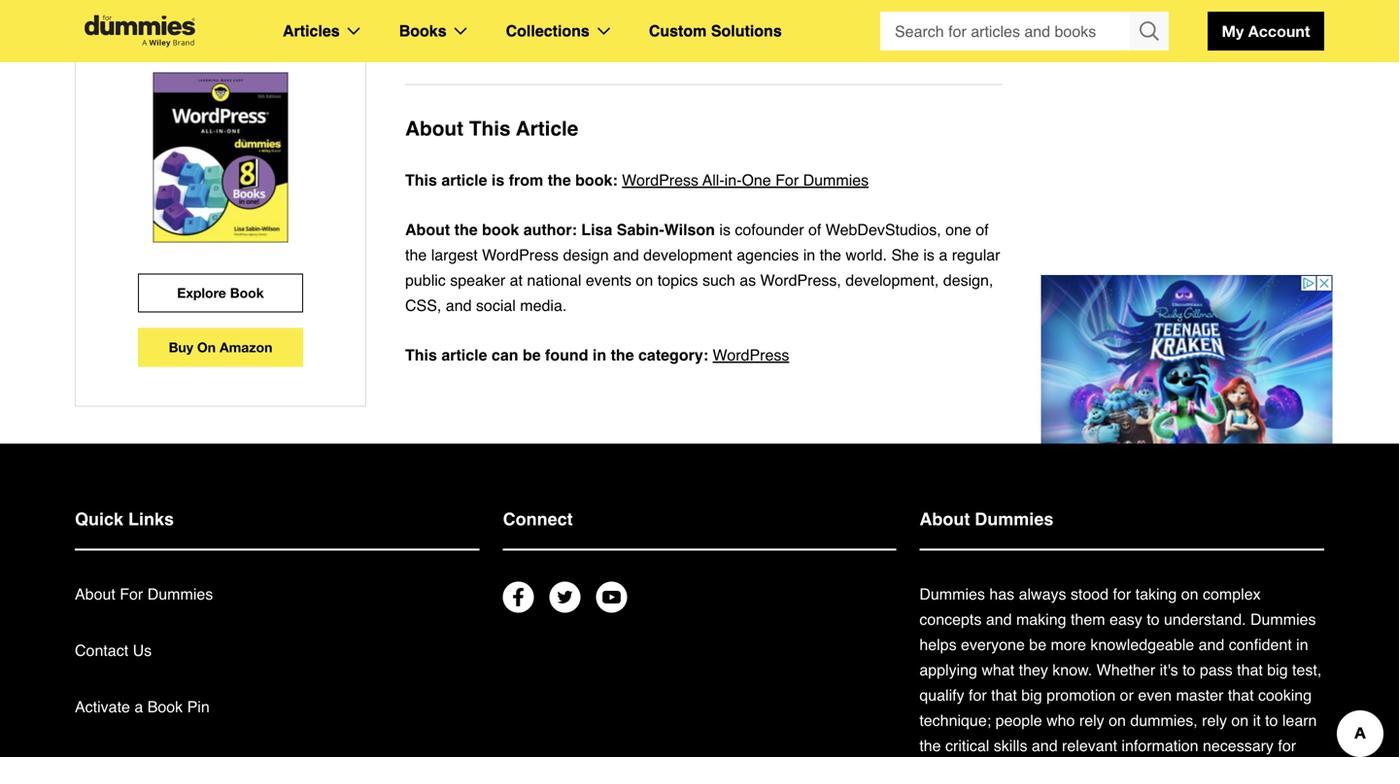 Task type: describe. For each thing, give the bounding box(es) containing it.
custom solutions
[[649, 22, 782, 40]]

1 horizontal spatial book
[[230, 285, 264, 301]]

skills
[[994, 737, 1028, 755]]

2 horizontal spatial is
[[924, 246, 935, 264]]

0 horizontal spatial for
[[969, 686, 987, 704]]

helps
[[920, 636, 957, 654]]

master
[[1176, 686, 1224, 704]]

1 horizontal spatial to
[[1183, 661, 1196, 679]]

dummies inside wordpress all-in-one for dummies
[[186, 20, 256, 38]]

open collections list image
[[597, 27, 610, 35]]

taking
[[1136, 585, 1177, 603]]

1 horizontal spatial big
[[1267, 661, 1288, 679]]

my account
[[1222, 22, 1310, 40]]

1 horizontal spatial is
[[719, 221, 731, 239]]

connect
[[503, 509, 573, 529]]

relevant
[[1062, 737, 1118, 755]]

amazon
[[220, 339, 272, 355]]

article
[[516, 117, 579, 140]]

cookie consent banner dialog
[[0, 668, 1399, 757]]

activate
[[75, 698, 130, 716]]

links
[[128, 509, 174, 529]]

media.
[[520, 296, 567, 314]]

open article categories image
[[348, 27, 360, 35]]

world.
[[846, 246, 887, 264]]

even
[[1138, 686, 1172, 704]]

wordpress all-in-one for dummies
[[126, 0, 315, 38]]

qualify
[[920, 686, 965, 704]]

design,
[[943, 271, 994, 289]]

topics
[[658, 271, 698, 289]]

concepts
[[920, 610, 982, 628]]

understand.
[[1164, 610, 1246, 628]]

more
[[1051, 636, 1086, 654]]

one
[[946, 221, 972, 239]]

and up pass
[[1199, 636, 1225, 654]]

1 horizontal spatial for
[[1113, 585, 1131, 603]]

2 rely from the left
[[1202, 711, 1227, 729]]

about for about dummies
[[920, 509, 970, 529]]

solutions
[[711, 22, 782, 40]]

all- inside wordpress all-in-one for dummies
[[212, 0, 237, 15]]

such
[[703, 271, 735, 289]]

0 horizontal spatial a
[[134, 698, 143, 716]]

it's
[[1160, 661, 1178, 679]]

about dummies
[[920, 509, 1054, 529]]

that down the confident
[[1237, 661, 1263, 679]]

0 horizontal spatial big
[[1022, 686, 1042, 704]]

and down who
[[1032, 737, 1058, 755]]

activate a book pin
[[75, 698, 210, 716]]

2 vertical spatial for
[[120, 585, 143, 603]]

Search for articles and books text field
[[880, 12, 1132, 51]]

1 horizontal spatial in-
[[725, 171, 742, 189]]

lisa sabin-wilson
[[581, 221, 715, 239]]

knowledgeable
[[1091, 636, 1194, 654]]

dummies,
[[1131, 711, 1198, 729]]

this article can be found in the category: wordpress
[[405, 346, 789, 364]]

on down or at the bottom right of page
[[1109, 711, 1126, 729]]

on up understand.
[[1181, 585, 1199, 603]]

technique;
[[920, 711, 991, 729]]

0 horizontal spatial be
[[523, 346, 541, 364]]

my
[[1222, 22, 1244, 40]]

in inside dummies has always stood for taking on complex concepts and making them easy to understand. dummies helps everyone be more knowledgeable and confident in applying what they know. whether it's to pass that big test, qualify for that big promotion or even master that cooking technique; people who rely on dummies, rely on it to learn the critical skills and relevant information necessa
[[1296, 636, 1309, 654]]

a inside is cofounder of webdevstudios, one of the largest wordpress design and development agencies in the world. she is a regular public speaker at national events on topics such as wordpress, development, design, css, and social media.
[[939, 246, 948, 264]]

2 horizontal spatial for
[[776, 171, 799, 189]]

learn
[[1283, 711, 1317, 729]]

largest
[[431, 246, 478, 264]]

custom solutions link
[[649, 18, 782, 44]]

quick links
[[75, 509, 174, 529]]

buy on amazon link
[[138, 328, 303, 367]]

us
[[133, 641, 152, 659]]

as
[[740, 271, 756, 289]]

dummies has always stood for taking on complex concepts and making them easy to understand. dummies helps everyone be more knowledgeable and confident in applying what they know. whether it's to pass that big test, qualify for that big promotion or even master that cooking technique; people who rely on dummies, rely on it to learn the critical skills and relevant information necessa
[[920, 585, 1322, 757]]

pass
[[1200, 661, 1233, 679]]

contact us link
[[75, 641, 152, 659]]

making
[[1016, 610, 1067, 628]]

people
[[996, 711, 1042, 729]]

about the book author:
[[405, 221, 581, 239]]

one inside wordpress all-in-one for dummies
[[256, 0, 286, 15]]

always
[[1019, 585, 1067, 603]]

account
[[1249, 22, 1310, 40]]

article for can
[[442, 346, 487, 364]]

dummies up the confident
[[1251, 610, 1316, 628]]

dummies up has
[[975, 509, 1054, 529]]

speaker
[[450, 271, 505, 289]]

this for is
[[405, 171, 437, 189]]

category:
[[638, 346, 708, 364]]

buy on amazon
[[169, 339, 272, 355]]

it
[[1253, 711, 1261, 729]]

explore book
[[177, 285, 264, 301]]

test,
[[1293, 661, 1322, 679]]

1 vertical spatial all-
[[703, 171, 725, 189]]

easy
[[1110, 610, 1143, 628]]

this article is from the book: wordpress all-in-one for dummies
[[405, 171, 869, 189]]

1 vertical spatial in
[[593, 346, 607, 364]]

critical
[[946, 737, 990, 755]]

the left category:
[[611, 346, 634, 364]]

and down speaker
[[446, 296, 472, 314]]

0 horizontal spatial is
[[492, 171, 505, 189]]

explore book link
[[138, 274, 303, 312]]

logo image
[[75, 15, 205, 47]]

books
[[399, 22, 447, 40]]

on inside is cofounder of webdevstudios, one of the largest wordpress design and development agencies in the world. she is a regular public speaker at national events on topics such as wordpress, development, design, css, and social media.
[[636, 271, 653, 289]]

2 vertical spatial to
[[1265, 711, 1278, 729]]



Task type: locate. For each thing, give the bounding box(es) containing it.
whether
[[1097, 661, 1156, 679]]

and down sabin-
[[613, 246, 639, 264]]

public
[[405, 271, 446, 289]]

of
[[809, 221, 821, 239], [976, 221, 989, 239]]

is left from
[[492, 171, 505, 189]]

big down they
[[1022, 686, 1042, 704]]

be down making
[[1029, 636, 1047, 654]]

0 horizontal spatial rely
[[1080, 711, 1105, 729]]

she
[[892, 246, 919, 264]]

dummies left articles
[[186, 20, 256, 38]]

everyone
[[961, 636, 1025, 654]]

book:
[[575, 171, 618, 189]]

can
[[492, 346, 518, 364]]

0 horizontal spatial in-
[[237, 0, 256, 15]]

1 vertical spatial a
[[134, 698, 143, 716]]

dummies up us
[[147, 585, 213, 603]]

cooking
[[1258, 686, 1312, 704]]

social
[[476, 296, 516, 314]]

1 horizontal spatial for
[[290, 0, 315, 15]]

at
[[510, 271, 523, 289]]

design
[[563, 246, 609, 264]]

dummies
[[186, 20, 256, 38], [803, 171, 869, 189], [975, 509, 1054, 529], [147, 585, 213, 603], [920, 585, 985, 603], [1251, 610, 1316, 628]]

1 vertical spatial big
[[1022, 686, 1042, 704]]

dummies up concepts at right bottom
[[920, 585, 985, 603]]

1 horizontal spatial all-
[[703, 171, 725, 189]]

who
[[1047, 711, 1075, 729]]

0 horizontal spatial in
[[593, 346, 607, 364]]

1 vertical spatial is
[[719, 221, 731, 239]]

0 vertical spatial this
[[469, 117, 511, 140]]

is cofounder of webdevstudios, one of the largest wordpress design and development agencies in the world. she is a regular public speaker at national events on topics such as wordpress, development, design, css, and social media.
[[405, 221, 1000, 314]]

the down technique;
[[920, 737, 941, 755]]

be
[[523, 346, 541, 364], [1029, 636, 1047, 654]]

to right it
[[1265, 711, 1278, 729]]

agencies
[[737, 246, 799, 264]]

0 vertical spatial in-
[[237, 0, 256, 15]]

2 of from the left
[[976, 221, 989, 239]]

the left the world.
[[820, 246, 841, 264]]

article
[[442, 171, 487, 189], [442, 346, 487, 364]]

one up articles
[[256, 0, 286, 15]]

css,
[[405, 296, 442, 314]]

1 vertical spatial this
[[405, 171, 437, 189]]

that down what
[[991, 686, 1017, 704]]

0 vertical spatial book
[[230, 285, 264, 301]]

custom
[[649, 22, 707, 40]]

one
[[256, 0, 286, 15], [742, 171, 771, 189]]

contact us
[[75, 641, 152, 659]]

wordpress,
[[760, 271, 841, 289]]

1 horizontal spatial in
[[803, 246, 815, 264]]

activate a book pin link
[[75, 698, 210, 716]]

1 vertical spatial for
[[776, 171, 799, 189]]

what
[[982, 661, 1015, 679]]

1 vertical spatial to
[[1183, 661, 1196, 679]]

the up public
[[405, 246, 427, 264]]

big up cooking
[[1267, 661, 1288, 679]]

in up wordpress, on the top right
[[803, 246, 815, 264]]

group
[[880, 12, 1169, 51]]

wordpress all-in-one for dummies link
[[622, 168, 869, 193]]

1 vertical spatial article
[[442, 346, 487, 364]]

2 vertical spatial in
[[1296, 636, 1309, 654]]

in-
[[237, 0, 256, 15], [725, 171, 742, 189]]

about for about this article
[[405, 117, 464, 140]]

0 vertical spatial a
[[939, 246, 948, 264]]

in up 'test,'
[[1296, 636, 1309, 654]]

explore
[[177, 285, 226, 301]]

rely up relevant
[[1080, 711, 1105, 729]]

a right activate
[[134, 698, 143, 716]]

the inside dummies has always stood for taking on complex concepts and making them easy to understand. dummies helps everyone be more knowledgeable and confident in applying what they know. whether it's to pass that big test, qualify for that big promotion or even master that cooking technique; people who rely on dummies, rely on it to learn the critical skills and relevant information necessa
[[920, 737, 941, 755]]

sabin-
[[617, 221, 664, 239]]

the
[[548, 171, 571, 189], [454, 221, 478, 239], [405, 246, 427, 264], [820, 246, 841, 264], [611, 346, 634, 364], [920, 737, 941, 755]]

0 vertical spatial big
[[1267, 661, 1288, 679]]

book right explore
[[230, 285, 264, 301]]

for down what
[[969, 686, 987, 704]]

found
[[545, 346, 588, 364]]

know.
[[1053, 661, 1092, 679]]

dummies up webdevstudios,
[[803, 171, 869, 189]]

on left topics
[[636, 271, 653, 289]]

development
[[643, 246, 733, 264]]

0 vertical spatial be
[[523, 346, 541, 364]]

1 vertical spatial one
[[742, 171, 771, 189]]

wordpress link
[[713, 343, 789, 368]]

1 horizontal spatial one
[[742, 171, 771, 189]]

promotion
[[1047, 686, 1116, 704]]

quick
[[75, 509, 123, 529]]

regular
[[952, 246, 1000, 264]]

book
[[482, 221, 519, 239]]

0 horizontal spatial all-
[[212, 0, 237, 15]]

book left pin
[[147, 698, 183, 716]]

for up articles
[[290, 0, 315, 15]]

this for can
[[405, 346, 437, 364]]

0 vertical spatial for
[[1113, 585, 1131, 603]]

they
[[1019, 661, 1048, 679]]

lisa
[[581, 221, 613, 239]]

2 vertical spatial is
[[924, 246, 935, 264]]

article for is
[[442, 171, 487, 189]]

pin
[[187, 698, 210, 716]]

for inside wordpress all-in-one for dummies
[[290, 0, 315, 15]]

about this article
[[405, 117, 579, 140]]

the right from
[[548, 171, 571, 189]]

is right wilson
[[719, 221, 731, 239]]

1 vertical spatial for
[[969, 686, 987, 704]]

2 horizontal spatial in
[[1296, 636, 1309, 654]]

stood
[[1071, 585, 1109, 603]]

a down one
[[939, 246, 948, 264]]

0 vertical spatial all-
[[212, 0, 237, 15]]

1 horizontal spatial rely
[[1202, 711, 1227, 729]]

is right she
[[924, 246, 935, 264]]

a
[[939, 246, 948, 264], [134, 698, 143, 716]]

national
[[527, 271, 582, 289]]

1 vertical spatial book
[[147, 698, 183, 716]]

0 horizontal spatial of
[[809, 221, 821, 239]]

about for about the book author:
[[405, 221, 450, 239]]

and
[[613, 246, 639, 264], [446, 296, 472, 314], [986, 610, 1012, 628], [1199, 636, 1225, 654], [1032, 737, 1058, 755]]

0 vertical spatial one
[[256, 0, 286, 15]]

0 vertical spatial to
[[1147, 610, 1160, 628]]

webdevstudios,
[[826, 221, 941, 239]]

wordpress inside wordpress all-in-one for dummies
[[126, 0, 208, 15]]

from
[[509, 171, 543, 189]]

1 horizontal spatial a
[[939, 246, 948, 264]]

about for about for dummies
[[75, 585, 115, 603]]

my account link
[[1208, 12, 1325, 51]]

has
[[990, 585, 1015, 603]]

and down has
[[986, 610, 1012, 628]]

1 rely from the left
[[1080, 711, 1105, 729]]

1 vertical spatial in-
[[725, 171, 742, 189]]

in- inside wordpress all-in-one for dummies
[[237, 0, 256, 15]]

all-
[[212, 0, 237, 15], [703, 171, 725, 189]]

of right one
[[976, 221, 989, 239]]

for up easy
[[1113, 585, 1131, 603]]

complex
[[1203, 585, 1261, 603]]

one up cofounder
[[742, 171, 771, 189]]

1 horizontal spatial of
[[976, 221, 989, 239]]

buy
[[169, 339, 193, 355]]

2 horizontal spatial to
[[1265, 711, 1278, 729]]

on
[[636, 271, 653, 289], [1181, 585, 1199, 603], [1109, 711, 1126, 729], [1232, 711, 1249, 729]]

on
[[197, 339, 216, 355]]

for up cofounder
[[776, 171, 799, 189]]

0 horizontal spatial book
[[147, 698, 183, 716]]

about for dummies link
[[75, 585, 213, 603]]

to right the it's
[[1183, 661, 1196, 679]]

open book categories image
[[454, 27, 467, 35]]

for
[[290, 0, 315, 15], [776, 171, 799, 189], [120, 585, 143, 603]]

about for dummies
[[75, 585, 213, 603]]

article up about the book author:
[[442, 171, 487, 189]]

0 horizontal spatial to
[[1147, 610, 1160, 628]]

of right cofounder
[[809, 221, 821, 239]]

confident
[[1229, 636, 1292, 654]]

this
[[469, 117, 511, 140], [405, 171, 437, 189], [405, 346, 437, 364]]

for up us
[[120, 585, 143, 603]]

this left article
[[469, 117, 511, 140]]

1 horizontal spatial be
[[1029, 636, 1047, 654]]

in right the found
[[593, 346, 607, 364]]

rely down master
[[1202, 711, 1227, 729]]

the up largest
[[454, 221, 478, 239]]

be right can
[[523, 346, 541, 364]]

0 horizontal spatial for
[[120, 585, 143, 603]]

that up it
[[1228, 686, 1254, 704]]

2 vertical spatial this
[[405, 346, 437, 364]]

advertisement element
[[1041, 275, 1333, 518]]

1 article from the top
[[442, 171, 487, 189]]

on left it
[[1232, 711, 1249, 729]]

0 horizontal spatial one
[[256, 0, 286, 15]]

0 vertical spatial is
[[492, 171, 505, 189]]

in inside is cofounder of webdevstudios, one of the largest wordpress design and development agencies in the world. she is a regular public speaker at national events on topics such as wordpress, development, design, css, and social media.
[[803, 246, 815, 264]]

0 vertical spatial article
[[442, 171, 487, 189]]

article left can
[[442, 346, 487, 364]]

author:
[[524, 221, 577, 239]]

0 vertical spatial for
[[290, 0, 315, 15]]

0 vertical spatial in
[[803, 246, 815, 264]]

1 vertical spatial be
[[1029, 636, 1047, 654]]

all- up wilson
[[703, 171, 725, 189]]

this up largest
[[405, 171, 437, 189]]

or
[[1120, 686, 1134, 704]]

wordpress inside is cofounder of webdevstudios, one of the largest wordpress design and development agencies in the world. she is a regular public speaker at national events on topics such as wordpress, development, design, css, and social media.
[[482, 246, 559, 264]]

them
[[1071, 610, 1105, 628]]

this down css,
[[405, 346, 437, 364]]

all- right logo in the left top of the page
[[212, 0, 237, 15]]

1 of from the left
[[809, 221, 821, 239]]

articles
[[283, 22, 340, 40]]

be inside dummies has always stood for taking on complex concepts and making them easy to understand. dummies helps everyone be more knowledgeable and confident in applying what they know. whether it's to pass that big test, qualify for that big promotion or even master that cooking technique; people who rely on dummies, rely on it to learn the critical skills and relevant information necessa
[[1029, 636, 1047, 654]]

book image image
[[153, 72, 288, 242]]

in
[[803, 246, 815, 264], [593, 346, 607, 364], [1296, 636, 1309, 654]]

to down taking
[[1147, 610, 1160, 628]]

2 article from the top
[[442, 346, 487, 364]]

contact
[[75, 641, 128, 659]]



Task type: vqa. For each thing, say whether or not it's contained in the screenshot.
bottom The Strategy
no



